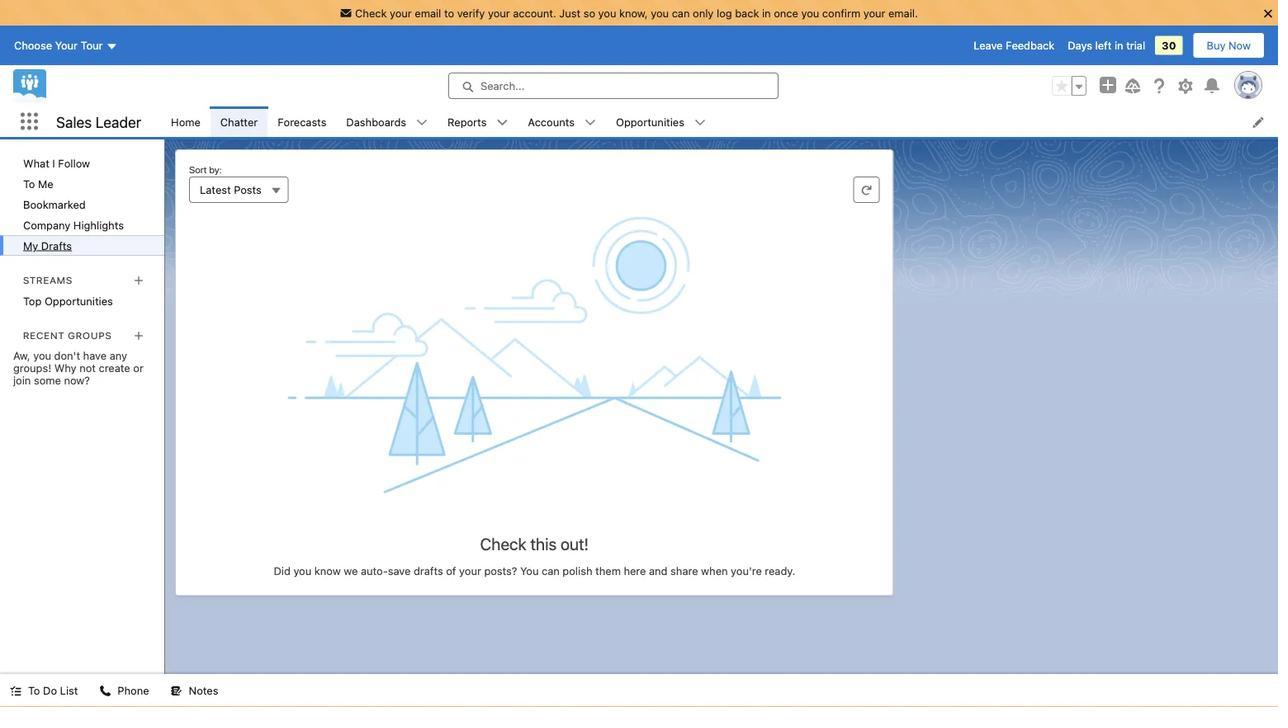 Task type: vqa. For each thing, say whether or not it's contained in the screenshot.
UNIVERSAL TECHNOLOGIES "link" on the right
no



Task type: describe. For each thing, give the bounding box(es) containing it.
days left in trial
[[1068, 39, 1145, 52]]

search... button
[[448, 73, 779, 99]]

dashboards link
[[336, 107, 416, 137]]

phone
[[118, 685, 149, 697]]

leave
[[974, 39, 1003, 52]]

to inside what i follow to me bookmarked company highlights my drafts
[[23, 178, 35, 190]]

or
[[133, 362, 144, 374]]

your inside check this out! status
[[459, 565, 481, 578]]

confirm
[[822, 7, 861, 19]]

so
[[584, 7, 595, 19]]

i
[[52, 157, 55, 169]]

home link
[[161, 107, 210, 137]]

sales
[[56, 113, 92, 131]]

me
[[38, 178, 53, 190]]

follow
[[58, 157, 90, 169]]

ready.
[[765, 565, 795, 578]]

top
[[23, 295, 42, 307]]

just
[[559, 7, 581, 19]]

groups!
[[13, 362, 51, 374]]

list
[[60, 685, 78, 697]]

check for check your email to verify your account. just so you know, you can only log back in once you confirm your email.
[[355, 7, 387, 19]]

now
[[1229, 39, 1251, 52]]

forecasts
[[278, 116, 327, 128]]

opportunities inside list item
[[616, 116, 684, 128]]

my
[[23, 239, 38, 252]]

join
[[13, 374, 31, 387]]

can inside check this out! status
[[542, 565, 560, 578]]

by:
[[209, 164, 222, 175]]

verify
[[457, 7, 485, 19]]

text default image for reports
[[497, 117, 508, 128]]

check this out!
[[480, 535, 589, 554]]

1 horizontal spatial can
[[672, 7, 690, 19]]

company
[[23, 219, 70, 231]]

to me link
[[0, 173, 164, 194]]

only
[[693, 7, 714, 19]]

out!
[[561, 535, 589, 554]]

tour
[[81, 39, 103, 52]]

recent groups
[[23, 330, 112, 341]]

you right so
[[598, 7, 616, 19]]

now?
[[64, 374, 90, 387]]

top opportunities
[[23, 295, 113, 307]]

trial
[[1127, 39, 1145, 52]]

opportunities link
[[606, 107, 694, 137]]

save
[[388, 565, 411, 578]]

company highlights link
[[0, 215, 164, 235]]

check for check this out!
[[480, 535, 527, 554]]

accounts list item
[[518, 107, 606, 137]]

you right once
[[801, 7, 819, 19]]

aw, you don't have any groups!
[[13, 349, 127, 374]]

what
[[23, 157, 49, 169]]

your right verify
[[488, 7, 510, 19]]

latest
[[200, 184, 231, 196]]

forecasts link
[[268, 107, 336, 137]]

recent
[[23, 330, 65, 341]]

any
[[110, 349, 127, 362]]

your left email
[[390, 7, 412, 19]]

you inside check this out! status
[[294, 565, 312, 578]]

email.
[[889, 7, 918, 19]]

to inside button
[[28, 685, 40, 697]]

and
[[649, 565, 668, 578]]

text default image inside notes button
[[171, 686, 182, 697]]

have
[[83, 349, 107, 362]]

buy now
[[1207, 39, 1251, 52]]

Sort by: button
[[189, 177, 289, 203]]

latest posts
[[200, 184, 262, 196]]

left
[[1095, 39, 1112, 52]]

accounts
[[528, 116, 575, 128]]

account.
[[513, 7, 556, 19]]

dashboards
[[346, 116, 406, 128]]

highlights
[[73, 219, 124, 231]]

buy
[[1207, 39, 1226, 52]]

feedback
[[1006, 39, 1055, 52]]

chatter
[[220, 116, 258, 128]]

sales leader
[[56, 113, 141, 131]]

why not create or join some now?
[[13, 362, 144, 387]]

leave feedback link
[[974, 39, 1055, 52]]

recent groups link
[[23, 330, 112, 341]]

my drafts link
[[0, 235, 164, 256]]

choose your tour button
[[13, 32, 118, 59]]

log
[[717, 7, 732, 19]]

your
[[55, 39, 78, 52]]

text default image inside dashboards list item
[[416, 117, 428, 128]]

sort
[[189, 164, 207, 175]]

check this out! status
[[182, 495, 887, 578]]

them
[[595, 565, 621, 578]]

what i follow to me bookmarked company highlights my drafts
[[23, 157, 124, 252]]



Task type: locate. For each thing, give the bounding box(es) containing it.
share
[[671, 565, 698, 578]]

text default image right accounts at the top left of the page
[[585, 117, 596, 128]]

1 vertical spatial opportunities
[[45, 295, 113, 307]]

choose
[[14, 39, 52, 52]]

1 vertical spatial to
[[28, 685, 40, 697]]

you're
[[731, 565, 762, 578]]

some
[[34, 374, 61, 387]]

streams
[[23, 274, 73, 286]]

0 horizontal spatial text default image
[[171, 686, 182, 697]]

check
[[355, 7, 387, 19], [480, 535, 527, 554]]

you down recent
[[33, 349, 51, 362]]

not
[[79, 362, 96, 374]]

opportunities list item
[[606, 107, 716, 137]]

notes
[[189, 685, 218, 697]]

1 horizontal spatial check
[[480, 535, 527, 554]]

in
[[762, 7, 771, 19], [1115, 39, 1124, 52]]

0 vertical spatial check
[[355, 7, 387, 19]]

2 horizontal spatial text default image
[[585, 117, 596, 128]]

drafts
[[41, 239, 72, 252]]

create
[[99, 362, 130, 374]]

to
[[23, 178, 35, 190], [28, 685, 40, 697]]

once
[[774, 7, 798, 19]]

bookmarked link
[[0, 194, 164, 215]]

can left only
[[672, 7, 690, 19]]

list containing home
[[161, 107, 1278, 137]]

1 horizontal spatial text default image
[[497, 117, 508, 128]]

text default image left notes
[[171, 686, 182, 697]]

notes button
[[161, 675, 228, 708]]

choose your tour
[[14, 39, 103, 52]]

know,
[[619, 7, 648, 19]]

your left email.
[[864, 7, 886, 19]]

in right back
[[762, 7, 771, 19]]

1 horizontal spatial in
[[1115, 39, 1124, 52]]

chatter link
[[210, 107, 268, 137]]

reports list item
[[438, 107, 518, 137]]

streams link
[[23, 274, 73, 286]]

do
[[43, 685, 57, 697]]

text default image right reports
[[497, 117, 508, 128]]

check your email to verify your account. just so you know, you can only log back in once you confirm your email.
[[355, 7, 918, 19]]

check left email
[[355, 7, 387, 19]]

you right know,
[[651, 7, 669, 19]]

here
[[624, 565, 646, 578]]

text default image for accounts
[[585, 117, 596, 128]]

accounts link
[[518, 107, 585, 137]]

text default image inside to do list button
[[10, 686, 21, 697]]

you
[[520, 565, 539, 578]]

buy now button
[[1193, 32, 1265, 59]]

why
[[54, 362, 76, 374]]

polish
[[563, 565, 593, 578]]

sort by:
[[189, 164, 222, 175]]

group
[[1052, 76, 1087, 96]]

0 vertical spatial can
[[672, 7, 690, 19]]

opportunities down search... button
[[616, 116, 684, 128]]

home
[[171, 116, 201, 128]]

did you know we auto-save drafts of your posts? you can polish them here and share when you're ready.
[[274, 565, 795, 578]]

what i follow link
[[0, 153, 164, 173]]

0 vertical spatial opportunities
[[616, 116, 684, 128]]

30
[[1162, 39, 1176, 52]]

text default image inside opportunities list item
[[694, 117, 706, 128]]

0 horizontal spatial can
[[542, 565, 560, 578]]

email
[[415, 7, 441, 19]]

you inside the aw, you don't have any groups!
[[33, 349, 51, 362]]

opportunities up recent groups link
[[45, 295, 113, 307]]

drafts
[[414, 565, 443, 578]]

text default image inside reports list item
[[497, 117, 508, 128]]

in right left
[[1115, 39, 1124, 52]]

you
[[598, 7, 616, 19], [651, 7, 669, 19], [801, 7, 819, 19], [33, 349, 51, 362], [294, 565, 312, 578]]

to left me on the left top of page
[[23, 178, 35, 190]]

can
[[672, 7, 690, 19], [542, 565, 560, 578]]

list
[[161, 107, 1278, 137]]

when
[[701, 565, 728, 578]]

text default image
[[497, 117, 508, 128], [585, 117, 596, 128], [171, 686, 182, 697]]

1 vertical spatial check
[[480, 535, 527, 554]]

did
[[274, 565, 291, 578]]

1 vertical spatial can
[[542, 565, 560, 578]]

opportunities
[[616, 116, 684, 128], [45, 295, 113, 307]]

can right you
[[542, 565, 560, 578]]

phone button
[[90, 675, 159, 708]]

1 vertical spatial in
[[1115, 39, 1124, 52]]

leader
[[96, 113, 141, 131]]

check inside status
[[480, 535, 527, 554]]

0 horizontal spatial check
[[355, 7, 387, 19]]

reports
[[448, 116, 487, 128]]

groups
[[68, 330, 112, 341]]

to
[[444, 7, 454, 19]]

don't
[[54, 349, 80, 362]]

dashboards list item
[[336, 107, 438, 137]]

0 horizontal spatial in
[[762, 7, 771, 19]]

auto-
[[361, 565, 388, 578]]

text default image inside the accounts list item
[[585, 117, 596, 128]]

search...
[[481, 80, 525, 92]]

posts
[[234, 184, 262, 196]]

bookmarked
[[23, 198, 86, 211]]

text default image
[[416, 117, 428, 128], [694, 117, 706, 128], [10, 686, 21, 697], [99, 686, 111, 697]]

0 vertical spatial to
[[23, 178, 35, 190]]

text default image inside phone button
[[99, 686, 111, 697]]

reports link
[[438, 107, 497, 137]]

of
[[446, 565, 456, 578]]

you right did
[[294, 565, 312, 578]]

0 horizontal spatial opportunities
[[45, 295, 113, 307]]

to do list
[[28, 685, 78, 697]]

know
[[314, 565, 341, 578]]

check up posts?
[[480, 535, 527, 554]]

1 horizontal spatial opportunities
[[616, 116, 684, 128]]

leave feedback
[[974, 39, 1055, 52]]

days
[[1068, 39, 1092, 52]]

your right of at the left bottom of the page
[[459, 565, 481, 578]]

back
[[735, 7, 759, 19]]

top opportunities link
[[0, 291, 164, 311]]

0 vertical spatial in
[[762, 7, 771, 19]]

to left do
[[28, 685, 40, 697]]

this
[[531, 535, 557, 554]]

to do list button
[[0, 675, 88, 708]]



